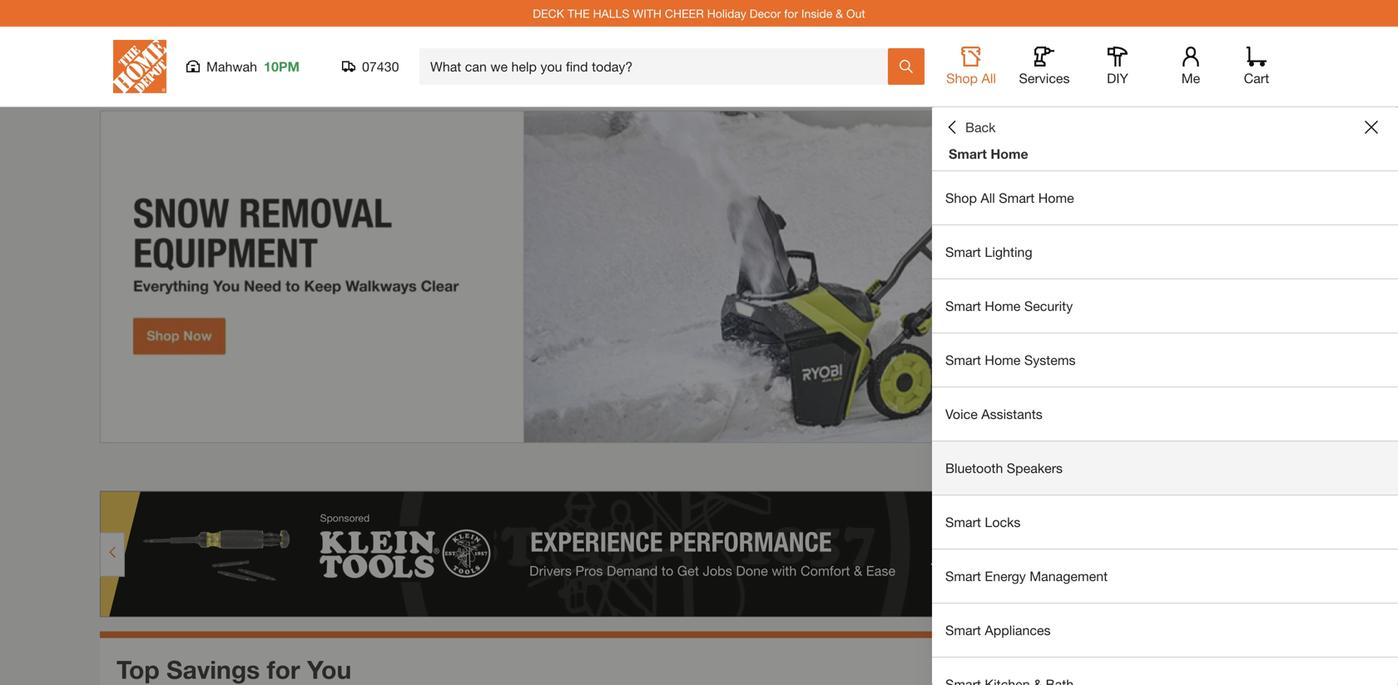 Task type: vqa. For each thing, say whether or not it's contained in the screenshot.
Smart corresponding to Smart Home Systems
yes



Task type: locate. For each thing, give the bounding box(es) containing it.
assistants
[[982, 407, 1043, 422]]

me
[[1182, 70, 1201, 86]]

smart appliances link
[[932, 604, 1399, 658]]

smart left lighting
[[946, 244, 981, 260]]

1 vertical spatial for
[[267, 655, 300, 685]]

inside
[[802, 6, 833, 20]]

smart down smart lighting
[[946, 298, 981, 314]]

back
[[966, 119, 996, 135]]

What can we help you find today? search field
[[430, 49, 887, 84]]

home for smart home systems
[[985, 353, 1021, 368]]

halls
[[593, 6, 630, 20]]

appliances
[[985, 623, 1051, 639]]

smart for smart home
[[949, 146, 987, 162]]

shop up back button
[[947, 70, 978, 86]]

for
[[784, 6, 798, 20], [267, 655, 300, 685]]

1 vertical spatial shop
[[946, 190, 977, 206]]

mahwah
[[206, 59, 257, 75]]

security
[[1025, 298, 1073, 314]]

feedback link image
[[1376, 281, 1399, 371]]

cheer
[[665, 6, 704, 20]]

for left you
[[267, 655, 300, 685]]

shop all
[[947, 70, 996, 86]]

all up the back on the top of the page
[[982, 70, 996, 86]]

0 vertical spatial shop
[[947, 70, 978, 86]]

all for shop all
[[982, 70, 996, 86]]

smart home systems
[[946, 353, 1076, 368]]

with
[[633, 6, 662, 20]]

shop inside shop all button
[[947, 70, 978, 86]]

drawer close image
[[1365, 121, 1379, 134]]

smart for smart appliances
[[946, 623, 981, 639]]

decor
[[750, 6, 781, 20]]

shop
[[947, 70, 978, 86], [946, 190, 977, 206]]

bluetooth speakers
[[946, 461, 1063, 477]]

systems
[[1025, 353, 1076, 368]]

all down smart home at the right top of page
[[981, 190, 996, 206]]

deck
[[533, 6, 564, 20]]

diy
[[1107, 70, 1129, 86]]

all inside button
[[982, 70, 996, 86]]

out
[[847, 6, 866, 20]]

savings
[[166, 655, 260, 685]]

smart home
[[949, 146, 1029, 162]]

shop all smart home link
[[932, 171, 1399, 225]]

all
[[982, 70, 996, 86], [981, 190, 996, 206]]

1 horizontal spatial for
[[784, 6, 798, 20]]

all for shop all smart home
[[981, 190, 996, 206]]

0 vertical spatial all
[[982, 70, 996, 86]]

home
[[991, 146, 1029, 162], [1039, 190, 1074, 206], [985, 298, 1021, 314], [985, 353, 1021, 368]]

smart left locks
[[946, 515, 981, 531]]

shop inside shop all smart home link
[[946, 190, 977, 206]]

smart energy management link
[[932, 550, 1399, 604]]

shop all button
[[945, 47, 998, 87]]

shop down smart home at the right top of page
[[946, 190, 977, 206]]

smart
[[949, 146, 987, 162], [999, 190, 1035, 206], [946, 244, 981, 260], [946, 298, 981, 314], [946, 353, 981, 368], [946, 515, 981, 531], [946, 569, 981, 585], [946, 623, 981, 639]]

0 horizontal spatial for
[[267, 655, 300, 685]]

services button
[[1018, 47, 1071, 87]]

smart left appliances
[[946, 623, 981, 639]]

smart lighting
[[946, 244, 1033, 260]]

energy
[[985, 569, 1026, 585]]

for left inside
[[784, 6, 798, 20]]

smart for smart home systems
[[946, 353, 981, 368]]

menu
[[932, 171, 1399, 686]]

smart home systems link
[[932, 334, 1399, 387]]

10pm
[[264, 59, 300, 75]]

smart down back button
[[949, 146, 987, 162]]

locks
[[985, 515, 1021, 531]]

home for smart home
[[991, 146, 1029, 162]]

1 vertical spatial all
[[981, 190, 996, 206]]

all inside menu
[[981, 190, 996, 206]]

smart up voice
[[946, 353, 981, 368]]

smart left energy
[[946, 569, 981, 585]]

07430 button
[[342, 58, 400, 75]]



Task type: describe. For each thing, give the bounding box(es) containing it.
speakers
[[1007, 461, 1063, 477]]

back button
[[946, 119, 996, 136]]

smart energy management
[[946, 569, 1108, 585]]

smart appliances
[[946, 623, 1051, 639]]

mahwah 10pm
[[206, 59, 300, 75]]

smart down smart home at the right top of page
[[999, 190, 1035, 206]]

home for smart home security
[[985, 298, 1021, 314]]

the home depot logo image
[[113, 40, 166, 93]]

bluetooth
[[946, 461, 1003, 477]]

smart for smart lighting
[[946, 244, 981, 260]]

me button
[[1165, 47, 1218, 87]]

menu containing shop all smart home
[[932, 171, 1399, 686]]

smart lighting link
[[932, 226, 1399, 279]]

diy button
[[1091, 47, 1145, 87]]

the
[[568, 6, 590, 20]]

voice
[[946, 407, 978, 422]]

smart for smart energy management
[[946, 569, 981, 585]]

07430
[[362, 59, 399, 75]]

smart for smart locks
[[946, 515, 981, 531]]

image for snow removal equipment everything you need to keep walkways clear image
[[100, 111, 1299, 444]]

voice assistants link
[[932, 388, 1399, 441]]

holiday
[[707, 6, 747, 20]]

shop for shop all smart home
[[946, 190, 977, 206]]

deck the halls with cheer holiday decor for inside & out
[[533, 6, 866, 20]]

top savings for you
[[117, 655, 352, 685]]

0 vertical spatial for
[[784, 6, 798, 20]]

smart home security
[[946, 298, 1073, 314]]

shop for shop all
[[947, 70, 978, 86]]

cart link
[[1239, 47, 1275, 87]]

management
[[1030, 569, 1108, 585]]

bluetooth speakers link
[[932, 442, 1399, 495]]

shop all smart home
[[946, 190, 1074, 206]]

smart for smart home security
[[946, 298, 981, 314]]

voice assistants
[[946, 407, 1043, 422]]

smart home security link
[[932, 280, 1399, 333]]

lighting
[[985, 244, 1033, 260]]

cart
[[1244, 70, 1270, 86]]

services
[[1019, 70, 1070, 86]]

you
[[307, 655, 352, 685]]

smart locks link
[[932, 496, 1399, 549]]

top
[[117, 655, 160, 685]]

&
[[836, 6, 843, 20]]

deck the halls with cheer holiday decor for inside & out link
[[533, 6, 866, 20]]

smart locks
[[946, 515, 1021, 531]]



